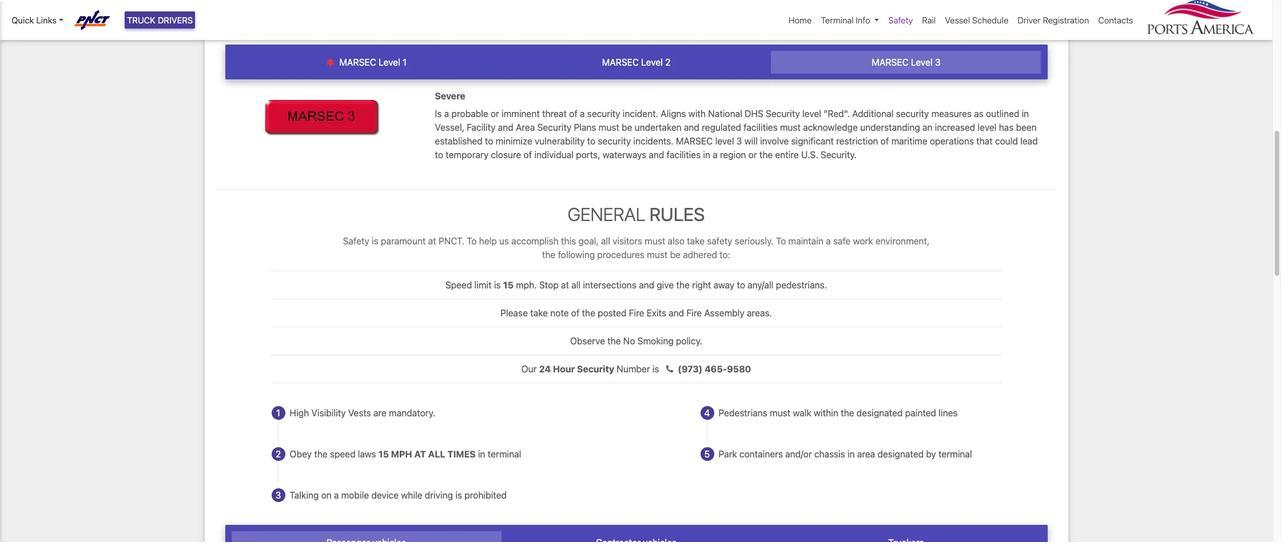 Task type: locate. For each thing, give the bounding box(es) containing it.
and right exits
[[669, 308, 684, 319]]

1 horizontal spatial 1
[[403, 57, 407, 68]]

an
[[923, 122, 933, 132]]

by
[[926, 450, 936, 460]]

the right give
[[676, 280, 690, 291]]

pedestrians must walk within the designated painted lines
[[719, 408, 958, 419]]

has
[[999, 122, 1014, 132]]

security down observe
[[577, 364, 614, 375]]

marsec level 1
[[337, 57, 407, 68]]

1 vertical spatial designated
[[878, 450, 924, 460]]

1 vertical spatial take
[[530, 308, 548, 319]]

all inside safety is paramount at pnct. to help us accomplish this goal, all visitors must also take safety seriously. to maintain a safe work environment, the following procedures must be adhered to:
[[601, 236, 610, 246]]

security
[[766, 108, 800, 119], [537, 122, 572, 132], [577, 364, 614, 375]]

tab list containing marsec level 1
[[225, 45, 1048, 80]]

1 inside tab list
[[403, 57, 407, 68]]

observe
[[570, 336, 605, 347]]

a up plans on the top left
[[580, 108, 585, 119]]

security up involve
[[766, 108, 800, 119]]

the inside 'is a probable or imminent threat of a security incident. aligns with national dhs security level "red". additional security measures as outlined in vessel, facility and area security plans must be undertaken and regulated facilities must acknowledge understanding an increased level has been established to minimize vulnerability to security incidents. marsec level 3 will involve significant restriction of maritime operations that could lead to temporary closure of individual ports, waterways and facilities in a region or the entire u.s. security.'
[[759, 150, 773, 160]]

0 horizontal spatial facilities
[[667, 150, 701, 160]]

0 horizontal spatial 3
[[275, 491, 281, 501]]

2 horizontal spatial level
[[978, 122, 997, 132]]

also
[[668, 236, 685, 246]]

0 vertical spatial facilities
[[744, 122, 778, 132]]

take up adhered
[[687, 236, 705, 246]]

1 horizontal spatial 15
[[503, 280, 514, 291]]

1 level from the left
[[379, 57, 400, 68]]

safety left rail at top
[[889, 15, 913, 25]]

1 horizontal spatial fire
[[687, 308, 702, 319]]

0 horizontal spatial level
[[379, 57, 400, 68]]

that
[[976, 136, 993, 146]]

at right stop
[[561, 280, 569, 291]]

0 horizontal spatial safety
[[343, 236, 369, 246]]

with
[[689, 108, 706, 119]]

is left phone image
[[653, 364, 659, 375]]

1 vertical spatial or
[[749, 150, 757, 160]]

5
[[705, 450, 710, 460]]

registration
[[1043, 15, 1089, 25]]

at inside safety is paramount at pnct. to help us accomplish this goal, all visitors must also take safety seriously. to maintain a safe work environment, the following procedures must be adhered to:
[[428, 236, 436, 246]]

1 tab list from the top
[[225, 45, 1048, 80]]

safety link
[[884, 9, 918, 31]]

marsec for marsec level 2
[[602, 57, 639, 68]]

safety
[[707, 236, 732, 246]]

help
[[479, 236, 497, 246]]

level
[[379, 57, 400, 68], [641, 57, 663, 68], [911, 57, 933, 68]]

15 right laws
[[379, 450, 389, 460]]

0 vertical spatial or
[[491, 108, 499, 119]]

chassis
[[814, 450, 845, 460]]

quick links
[[11, 15, 57, 25]]

following
[[558, 250, 595, 260]]

1 vertical spatial safety
[[343, 236, 369, 246]]

tab list
[[225, 45, 1048, 80], [225, 526, 1048, 543]]

is left "paramount"
[[372, 236, 378, 246]]

15 left "mph."
[[503, 280, 514, 291]]

hour
[[553, 364, 575, 375]]

0 horizontal spatial to
[[467, 236, 477, 246]]

is a probable or imminent threat of a security incident. aligns with national dhs security level "red". additional security measures as outlined in vessel, facility and area security plans must be undertaken and regulated facilities must acknowledge understanding an increased level has been established to minimize vulnerability to security incidents. marsec level 3 will involve significant restriction of maritime operations that could lead to temporary closure of individual ports, waterways and facilities in a region or the entire u.s. security.
[[435, 108, 1038, 160]]

1 horizontal spatial level
[[641, 57, 663, 68]]

environment,
[[876, 236, 930, 246]]

1 horizontal spatial security
[[577, 364, 614, 375]]

operations
[[930, 136, 974, 146]]

safety left "paramount"
[[343, 236, 369, 246]]

a left safe
[[826, 236, 831, 246]]

1 vertical spatial 1
[[276, 408, 280, 419]]

vests
[[348, 408, 371, 419]]

0 horizontal spatial 2
[[276, 450, 281, 460]]

terminal right by at bottom
[[939, 450, 972, 460]]

be inside 'is a probable or imminent threat of a security incident. aligns with national dhs security level "red". additional security measures as outlined in vessel, facility and area security plans must be undertaken and regulated facilities must acknowledge understanding an increased level has been established to minimize vulnerability to security incidents. marsec level 3 will involve significant restriction of maritime operations that could lead to temporary closure of individual ports, waterways and facilities in a region or the entire u.s. security.'
[[622, 122, 632, 132]]

2 horizontal spatial security
[[766, 108, 800, 119]]

smoking
[[638, 336, 674, 347]]

facilities down dhs
[[744, 122, 778, 132]]

or down the will
[[749, 150, 757, 160]]

level up acknowledge
[[802, 108, 821, 119]]

1 vertical spatial 3
[[737, 136, 742, 146]]

0 vertical spatial tab list
[[225, 45, 1048, 80]]

0 horizontal spatial security
[[537, 122, 572, 132]]

0 horizontal spatial 1
[[276, 408, 280, 419]]

0 vertical spatial 2
[[665, 57, 671, 68]]

away
[[714, 280, 735, 291]]

take left note
[[530, 308, 548, 319]]

of down minimize
[[524, 150, 532, 160]]

or up facility on the left of page
[[491, 108, 499, 119]]

in
[[1022, 108, 1029, 119], [703, 150, 710, 160], [478, 450, 485, 460], [848, 450, 855, 460]]

marsec for marsec level 3
[[872, 57, 909, 68]]

2 level from the left
[[641, 57, 663, 68]]

security up waterways
[[598, 136, 631, 146]]

0 horizontal spatial fire
[[629, 308, 644, 319]]

1 vertical spatial level
[[978, 122, 997, 132]]

must up give
[[647, 250, 668, 260]]

3 left talking
[[275, 491, 281, 501]]

1 vertical spatial all
[[571, 280, 581, 291]]

0 vertical spatial take
[[687, 236, 705, 246]]

level up that
[[978, 122, 997, 132]]

times
[[447, 450, 476, 460]]

0 vertical spatial 15
[[503, 280, 514, 291]]

will
[[745, 136, 758, 146]]

facilities down the incidents.
[[667, 150, 701, 160]]

threat
[[542, 108, 567, 119]]

2 horizontal spatial 3
[[935, 57, 941, 68]]

1 horizontal spatial to
[[776, 236, 786, 246]]

0 horizontal spatial or
[[491, 108, 499, 119]]

to right 'away'
[[737, 280, 745, 291]]

must
[[599, 122, 619, 132], [780, 122, 801, 132], [645, 236, 665, 246], [647, 250, 668, 260], [770, 408, 791, 419]]

please take note of the posted fire exits and fire assembly areas.
[[501, 308, 772, 319]]

maintain
[[788, 236, 824, 246]]

2 vertical spatial level
[[715, 136, 734, 146]]

a left region
[[713, 150, 718, 160]]

could
[[995, 136, 1018, 146]]

outlined
[[986, 108, 1020, 119]]

0 horizontal spatial all
[[571, 280, 581, 291]]

exits
[[647, 308, 666, 319]]

0 vertical spatial all
[[601, 236, 610, 246]]

driver
[[1018, 15, 1041, 25]]

driver registration
[[1018, 15, 1089, 25]]

1 vertical spatial be
[[670, 250, 681, 260]]

safety inside safety is paramount at pnct. to help us accomplish this goal, all visitors must also take safety seriously. to maintain a safe work environment, the following procedures must be adhered to:
[[343, 236, 369, 246]]

3
[[935, 57, 941, 68], [737, 136, 742, 146], [275, 491, 281, 501]]

1 horizontal spatial safety
[[889, 15, 913, 25]]

all right stop
[[571, 280, 581, 291]]

to left maintain in the top of the page
[[776, 236, 786, 246]]

0 vertical spatial level
[[802, 108, 821, 119]]

the down involve
[[759, 150, 773, 160]]

level inside marsec level 3 link
[[911, 57, 933, 68]]

level inside marsec level 1 link
[[379, 57, 400, 68]]

undertaken
[[635, 122, 682, 132]]

1 vertical spatial security
[[537, 122, 572, 132]]

to left "help"
[[467, 236, 477, 246]]

areas.
[[747, 308, 772, 319]]

all right goal,
[[601, 236, 610, 246]]

0 vertical spatial be
[[622, 122, 632, 132]]

measures
[[932, 108, 972, 119]]

while
[[401, 491, 422, 501]]

3 inside 'is a probable or imminent threat of a security incident. aligns with national dhs security level "red". additional security measures as outlined in vessel, facility and area security plans must be undertaken and regulated facilities must acknowledge understanding an increased level has been established to minimize vulnerability to security incidents. marsec level 3 will involve significant restriction of maritime operations that could lead to temporary closure of individual ports, waterways and facilities in a region or the entire u.s. security.'
[[737, 136, 742, 146]]

1 vertical spatial 2
[[276, 450, 281, 460]]

be down the incident.
[[622, 122, 632, 132]]

individual
[[534, 150, 574, 160]]

the left no
[[608, 336, 621, 347]]

security down threat
[[537, 122, 572, 132]]

of down understanding
[[881, 136, 889, 146]]

0 horizontal spatial at
[[428, 236, 436, 246]]

2 left obey
[[276, 450, 281, 460]]

0 horizontal spatial take
[[530, 308, 548, 319]]

terminal
[[488, 450, 521, 460], [939, 450, 972, 460]]

the down accomplish
[[542, 250, 556, 260]]

rules
[[650, 203, 705, 225]]

fire left exits
[[629, 308, 644, 319]]

involve
[[760, 136, 789, 146]]

within
[[814, 408, 839, 419]]

0 vertical spatial 3
[[935, 57, 941, 68]]

marsec level 3 link
[[771, 51, 1041, 74]]

be inside safety is paramount at pnct. to help us accomplish this goal, all visitors must also take safety seriously. to maintain a safe work environment, the following procedures must be adhered to:
[[670, 250, 681, 260]]

0 vertical spatial 1
[[403, 57, 407, 68]]

1 vertical spatial 15
[[379, 450, 389, 460]]

4
[[704, 408, 710, 419]]

all
[[428, 450, 445, 460]]

1 horizontal spatial all
[[601, 236, 610, 246]]

1 vertical spatial tab list
[[225, 526, 1048, 543]]

area
[[857, 450, 875, 460]]

designated left by at bottom
[[878, 450, 924, 460]]

info
[[856, 15, 870, 25]]

1 vertical spatial at
[[561, 280, 569, 291]]

be down also
[[670, 250, 681, 260]]

designated left 'painted'
[[857, 408, 903, 419]]

temporary
[[446, 150, 489, 160]]

truck drivers link
[[125, 11, 195, 29]]

be
[[622, 122, 632, 132], [670, 250, 681, 260]]

to down 'established'
[[435, 150, 443, 160]]

1 horizontal spatial take
[[687, 236, 705, 246]]

0 vertical spatial designated
[[857, 408, 903, 419]]

been
[[1016, 122, 1037, 132]]

0 vertical spatial at
[[428, 236, 436, 246]]

2 up aligns
[[665, 57, 671, 68]]

mobile
[[341, 491, 369, 501]]

intersections
[[583, 280, 637, 291]]

0 vertical spatial safety
[[889, 15, 913, 25]]

0 horizontal spatial be
[[622, 122, 632, 132]]

restriction
[[836, 136, 878, 146]]

level down regulated
[[715, 136, 734, 146]]

1 horizontal spatial terminal
[[939, 450, 972, 460]]

3 down rail link
[[935, 57, 941, 68]]

is
[[435, 108, 442, 119]]

right
[[692, 280, 711, 291]]

terminal right times
[[488, 450, 521, 460]]

in left area
[[848, 450, 855, 460]]

at left pnct.
[[428, 236, 436, 246]]

facility
[[467, 122, 496, 132]]

2 vertical spatial security
[[577, 364, 614, 375]]

0 horizontal spatial terminal
[[488, 450, 521, 460]]

pedestrians.
[[776, 280, 827, 291]]

of right note
[[571, 308, 580, 319]]

and down with
[[684, 122, 700, 132]]

fire up the policy.
[[687, 308, 702, 319]]

level inside marsec level 2 link
[[641, 57, 663, 68]]

is right 'driving'
[[455, 491, 462, 501]]

high
[[290, 408, 309, 419]]

3 level from the left
[[911, 57, 933, 68]]

security
[[587, 108, 620, 119], [896, 108, 929, 119], [598, 136, 631, 146]]

drivers
[[158, 15, 193, 25]]

1 horizontal spatial be
[[670, 250, 681, 260]]

level
[[802, 108, 821, 119], [978, 122, 997, 132], [715, 136, 734, 146]]

and up minimize
[[498, 122, 514, 132]]

to down facility on the left of page
[[485, 136, 493, 146]]

3 left the will
[[737, 136, 742, 146]]

to up ports,
[[587, 136, 596, 146]]

a
[[444, 108, 449, 119], [580, 108, 585, 119], [713, 150, 718, 160], [826, 236, 831, 246], [334, 491, 339, 501]]

1 horizontal spatial 3
[[737, 136, 742, 146]]

2 horizontal spatial level
[[911, 57, 933, 68]]



Task type: vqa. For each thing, say whether or not it's contained in the screenshot.
is
yes



Task type: describe. For each thing, give the bounding box(es) containing it.
0 horizontal spatial 15
[[379, 450, 389, 460]]

is right limit
[[494, 280, 501, 291]]

safety for safety is paramount at pnct. to help us accomplish this goal, all visitors must also take safety seriously. to maintain a safe work environment, the following procedures must be adhered to:
[[343, 236, 369, 246]]

minimize
[[496, 136, 532, 146]]

security up an
[[896, 108, 929, 119]]

take inside safety is paramount at pnct. to help us accomplish this goal, all visitors must also take safety seriously. to maintain a safe work environment, the following procedures must be adhered to:
[[687, 236, 705, 246]]

no
[[623, 336, 635, 347]]

lead
[[1021, 136, 1038, 146]]

visibility
[[311, 408, 346, 419]]

quick
[[11, 15, 34, 25]]

speed
[[330, 450, 356, 460]]

regulated
[[702, 122, 741, 132]]

0 vertical spatial security
[[766, 108, 800, 119]]

high visibility vests are mandatory.
[[290, 408, 435, 419]]

significant
[[791, 136, 834, 146]]

limit
[[474, 280, 492, 291]]

contacts
[[1098, 15, 1133, 25]]

a inside safety is paramount at pnct. to help us accomplish this goal, all visitors must also take safety seriously. to maintain a safe work environment, the following procedures must be adhered to:
[[826, 236, 831, 246]]

acknowledge
[[803, 122, 858, 132]]

level for 2
[[641, 57, 663, 68]]

rail link
[[918, 9, 941, 31]]

policy.
[[676, 336, 703, 347]]

general rules
[[568, 203, 705, 225]]

and left give
[[639, 280, 654, 291]]

and down the incidents.
[[649, 150, 664, 160]]

goal,
[[579, 236, 599, 246]]

at
[[414, 450, 426, 460]]

and/or
[[785, 450, 812, 460]]

observe the no smoking policy.
[[570, 336, 703, 347]]

1 fire from the left
[[629, 308, 644, 319]]

pedestrians
[[719, 408, 768, 419]]

must up involve
[[780, 122, 801, 132]]

quick links link
[[11, 14, 63, 27]]

links
[[36, 15, 57, 25]]

the left the posted
[[582, 308, 595, 319]]

2 fire from the left
[[687, 308, 702, 319]]

probable
[[452, 108, 488, 119]]

of up plans on the top left
[[569, 108, 578, 119]]

marsec inside 'is a probable or imminent threat of a security incident. aligns with national dhs security level "red". additional security measures as outlined in vessel, facility and area security plans must be undertaken and regulated facilities must acknowledge understanding an increased level has been established to minimize vulnerability to security incidents. marsec level 3 will involve significant restriction of maritime operations that could lead to temporary closure of individual ports, waterways and facilities in a region or the entire u.s. security.'
[[676, 136, 713, 146]]

aligns
[[661, 108, 686, 119]]

incidents.
[[633, 136, 674, 146]]

terminal
[[821, 15, 854, 25]]

the inside safety is paramount at pnct. to help us accomplish this goal, all visitors must also take safety seriously. to maintain a safe work environment, the following procedures must be adhered to:
[[542, 250, 556, 260]]

in right times
[[478, 450, 485, 460]]

understanding
[[860, 122, 920, 132]]

posted
[[598, 308, 627, 319]]

speed
[[445, 280, 472, 291]]

incident.
[[623, 108, 658, 119]]

park containers and/or chassis in area designated by terminal
[[719, 450, 972, 460]]

driver registration link
[[1013, 9, 1094, 31]]

lines
[[939, 408, 958, 419]]

2 vertical spatial 3
[[275, 491, 281, 501]]

mandatory.
[[389, 408, 435, 419]]

mph.
[[516, 280, 537, 291]]

on
[[321, 491, 332, 501]]

truck drivers
[[127, 15, 193, 25]]

marsec for marsec level 1
[[339, 57, 376, 68]]

a right on
[[334, 491, 339, 501]]

a right is
[[444, 108, 449, 119]]

safety for safety
[[889, 15, 913, 25]]

entire
[[775, 150, 799, 160]]

vessel,
[[435, 122, 464, 132]]

pnct.
[[439, 236, 464, 246]]

must left the walk
[[770, 408, 791, 419]]

1 vertical spatial facilities
[[667, 150, 701, 160]]

terminal info link
[[816, 9, 884, 31]]

0 horizontal spatial level
[[715, 136, 734, 146]]

vessel
[[945, 15, 970, 25]]

truck
[[127, 15, 155, 25]]

increased
[[935, 122, 975, 132]]

the right obey
[[314, 450, 328, 460]]

1 horizontal spatial or
[[749, 150, 757, 160]]

as
[[974, 108, 984, 119]]

vessel schedule link
[[941, 9, 1013, 31]]

terminal info
[[821, 15, 870, 25]]

work
[[853, 236, 873, 246]]

level for 3
[[911, 57, 933, 68]]

walk
[[793, 408, 812, 419]]

additional
[[852, 108, 894, 119]]

security up plans on the top left
[[587, 108, 620, 119]]

talking
[[290, 491, 319, 501]]

talking on a mobile device while driving is prohibited
[[290, 491, 507, 501]]

painted
[[905, 408, 936, 419]]

marsec level 2 link
[[501, 51, 771, 74]]

1 horizontal spatial 2
[[665, 57, 671, 68]]

marsec level 2
[[602, 57, 671, 68]]

any/all
[[748, 280, 774, 291]]

containers
[[740, 450, 783, 460]]

level for 1
[[379, 57, 400, 68]]

2 terminal from the left
[[939, 450, 972, 460]]

1 horizontal spatial at
[[561, 280, 569, 291]]

the right within
[[841, 408, 854, 419]]

established
[[435, 136, 483, 146]]

phone image
[[662, 365, 678, 374]]

(973) 465-9580
[[678, 364, 751, 375]]

are
[[373, 408, 387, 419]]

1 to from the left
[[467, 236, 477, 246]]

this
[[561, 236, 576, 246]]

home
[[789, 15, 812, 25]]

national
[[708, 108, 742, 119]]

visitors
[[613, 236, 642, 246]]

our
[[521, 364, 537, 375]]

1 horizontal spatial facilities
[[744, 122, 778, 132]]

maritime
[[891, 136, 928, 146]]

region
[[720, 150, 746, 160]]

2 tab list from the top
[[225, 526, 1048, 543]]

must right plans on the top left
[[599, 122, 619, 132]]

prohibited
[[465, 491, 507, 501]]

note
[[550, 308, 569, 319]]

2 to from the left
[[776, 236, 786, 246]]

imminent
[[502, 108, 540, 119]]

1 terminal from the left
[[488, 450, 521, 460]]

1 horizontal spatial level
[[802, 108, 821, 119]]

ports,
[[576, 150, 600, 160]]

give
[[657, 280, 674, 291]]

9580
[[727, 364, 751, 375]]

waterways
[[603, 150, 647, 160]]

accomplish
[[512, 236, 559, 246]]

465-
[[705, 364, 727, 375]]

dhs
[[745, 108, 764, 119]]

in left region
[[703, 150, 710, 160]]

must left also
[[645, 236, 665, 246]]

rail
[[922, 15, 936, 25]]

in up been
[[1022, 108, 1029, 119]]

is inside safety is paramount at pnct. to help us accomplish this goal, all visitors must also take safety seriously. to maintain a safe work environment, the following procedures must be adhered to:
[[372, 236, 378, 246]]

seriously.
[[735, 236, 774, 246]]



